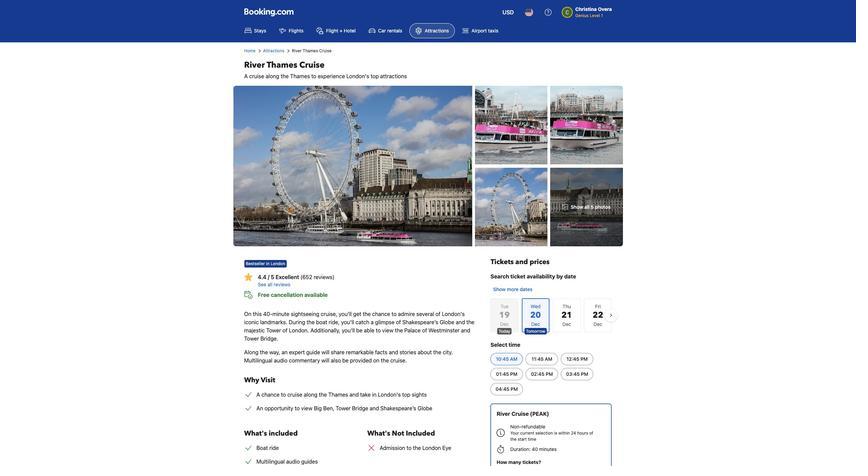 Task type: locate. For each thing, give the bounding box(es) containing it.
10:45 am
[[496, 356, 518, 362]]

show all 5 photos
[[571, 204, 611, 210]]

this
[[253, 311, 262, 317]]

0 horizontal spatial in
[[266, 261, 270, 266]]

dec for 22
[[594, 321, 603, 327]]

/
[[268, 274, 270, 280]]

am for 10:45 am
[[510, 356, 518, 362]]

0 horizontal spatial attractions
[[263, 48, 284, 53]]

globe up the westminster
[[440, 319, 455, 326]]

time down current
[[528, 437, 537, 442]]

opportunity
[[265, 406, 293, 412]]

2 vertical spatial tower
[[336, 406, 351, 412]]

iconic
[[244, 319, 259, 326]]

1 horizontal spatial london's
[[378, 392, 401, 398]]

pm right "02:45"
[[546, 371, 553, 377]]

and up cruise.
[[389, 349, 398, 356]]

time right select
[[509, 342, 521, 348]]

a up the an
[[257, 392, 260, 398]]

1 vertical spatial all
[[268, 282, 273, 288]]

london's right experience
[[347, 73, 369, 79]]

1 horizontal spatial globe
[[440, 319, 455, 326]]

0 vertical spatial 5
[[591, 204, 594, 210]]

1 vertical spatial 5
[[271, 274, 274, 280]]

cruise for river thames cruise a cruise along the thames to experience london's top attractions
[[300, 59, 325, 71]]

cruise
[[249, 73, 264, 79], [287, 392, 303, 398]]

0 vertical spatial top
[[371, 73, 379, 79]]

audio left guides
[[286, 459, 300, 465]]

included
[[269, 429, 298, 438]]

admission
[[380, 445, 405, 451]]

minutes
[[539, 447, 557, 452]]

usd button
[[499, 4, 518, 21]]

0 vertical spatial you'll
[[339, 311, 352, 317]]

london's up the westminster
[[442, 311, 465, 317]]

attractions inside 'attractions' link
[[425, 28, 449, 34]]

0 horizontal spatial dec
[[500, 321, 509, 327]]

to right the able
[[376, 328, 381, 334]]

in
[[266, 261, 270, 266], [372, 392, 377, 398]]

tower down a chance to cruise along the thames and take in london's top sights
[[336, 406, 351, 412]]

0 horizontal spatial 5
[[271, 274, 274, 280]]

5 right /
[[271, 274, 274, 280]]

attractions
[[425, 28, 449, 34], [263, 48, 284, 53]]

multilingual down boat ride at the left of page
[[257, 459, 285, 465]]

1 vertical spatial cruise
[[300, 59, 325, 71]]

0 horizontal spatial globe
[[418, 406, 433, 412]]

show down the search
[[494, 287, 506, 292]]

pm right 03:45
[[581, 371, 589, 377]]

2 what's from the left
[[368, 429, 390, 438]]

a
[[244, 73, 248, 79], [257, 392, 260, 398]]

chance
[[372, 311, 390, 317], [262, 392, 280, 398]]

0 vertical spatial a
[[244, 73, 248, 79]]

catch
[[356, 319, 370, 326]]

1 vertical spatial tower
[[244, 336, 259, 342]]

why visit
[[244, 376, 275, 385]]

cruise.
[[390, 358, 407, 364]]

5 inside 4.4 / 5 excellent (652 reviews) see all reviews
[[271, 274, 274, 280]]

and left the 'take'
[[350, 392, 359, 398]]

1 vertical spatial river
[[244, 59, 265, 71]]

show for show more dates
[[494, 287, 506, 292]]

5
[[591, 204, 594, 210], [271, 274, 274, 280]]

0 vertical spatial audio
[[274, 358, 288, 364]]

11:45
[[532, 356, 544, 362]]

and right bridge
[[370, 406, 379, 412]]

1 vertical spatial london's
[[442, 311, 465, 317]]

all left photos at the right of page
[[585, 204, 590, 210]]

globe down sights
[[418, 406, 433, 412]]

shakespeare's down sights
[[381, 406, 416, 412]]

select time
[[491, 342, 521, 348]]

0 vertical spatial london's
[[347, 73, 369, 79]]

what's for what's included
[[244, 429, 267, 438]]

show left photos at the right of page
[[571, 204, 583, 210]]

river down 04:45
[[497, 411, 511, 417]]

dec inside thu 21 dec
[[563, 321, 571, 327]]

1 vertical spatial cruise
[[287, 392, 303, 398]]

0 vertical spatial river
[[292, 48, 302, 53]]

0 horizontal spatial time
[[509, 342, 521, 348]]

1 horizontal spatial what's
[[368, 429, 390, 438]]

will left "also" at bottom
[[322, 358, 330, 364]]

1 vertical spatial time
[[528, 437, 537, 442]]

0 vertical spatial chance
[[372, 311, 390, 317]]

2 vertical spatial cruise
[[512, 411, 529, 417]]

1 horizontal spatial show
[[571, 204, 583, 210]]

see
[[258, 282, 266, 288]]

cruise inside river thames cruise a cruise along the thames to experience london's top attractions
[[300, 59, 325, 71]]

dec inside fri 22 dec
[[594, 321, 603, 327]]

and inside the along the way, an expert guide will share remarkable facts and stories about the city. multilingual audio commentary will also be provided on the cruise.
[[389, 349, 398, 356]]

airport taxis
[[472, 28, 499, 34]]

dates
[[520, 287, 533, 292]]

what's up boat
[[244, 429, 267, 438]]

to left experience
[[312, 73, 316, 79]]

top inside river thames cruise a cruise along the thames to experience london's top attractions
[[371, 73, 379, 79]]

level
[[590, 13, 600, 18]]

22
[[593, 310, 604, 321]]

what's included
[[244, 429, 298, 438]]

top for cruise
[[371, 73, 379, 79]]

21
[[562, 310, 572, 321]]

big
[[314, 406, 322, 412]]

flight + hotel
[[326, 28, 356, 34]]

top
[[371, 73, 379, 79], [402, 392, 411, 398]]

fri
[[595, 304, 601, 309]]

0 horizontal spatial what's
[[244, 429, 267, 438]]

admire
[[398, 311, 415, 317]]

shakespeare's down several
[[403, 319, 438, 326]]

about
[[418, 349, 432, 356]]

0 vertical spatial be
[[356, 328, 363, 334]]

the
[[281, 73, 289, 79], [363, 311, 371, 317], [307, 319, 315, 326], [467, 319, 475, 326], [395, 328, 403, 334], [260, 349, 268, 356], [434, 349, 442, 356], [381, 358, 389, 364], [319, 392, 327, 398], [511, 437, 517, 442], [413, 445, 421, 451]]

1 vertical spatial be
[[342, 358, 349, 364]]

how
[[497, 460, 507, 465]]

an
[[282, 349, 288, 356]]

1 horizontal spatial top
[[402, 392, 411, 398]]

1 horizontal spatial 5
[[591, 204, 594, 210]]

0 vertical spatial cruise
[[249, 73, 264, 79]]

genius
[[576, 13, 589, 18]]

many
[[509, 460, 522, 465]]

1 vertical spatial a
[[257, 392, 260, 398]]

1 horizontal spatial attractions
[[425, 28, 449, 34]]

in right the 'take'
[[372, 392, 377, 398]]

view down glimpse
[[382, 328, 394, 334]]

to inside river thames cruise a cruise along the thames to experience london's top attractions
[[312, 73, 316, 79]]

available
[[305, 292, 328, 298]]

1 horizontal spatial be
[[356, 328, 363, 334]]

will left share
[[322, 349, 330, 356]]

dec for 19
[[500, 321, 509, 327]]

5 for all
[[591, 204, 594, 210]]

1 vertical spatial along
[[304, 392, 318, 398]]

0 vertical spatial shakespeare's
[[403, 319, 438, 326]]

tower down majestic at the left bottom
[[244, 336, 259, 342]]

of right the hours
[[590, 431, 594, 436]]

multilingual down along
[[244, 358, 273, 364]]

1 vertical spatial attractions
[[263, 48, 284, 53]]

eye
[[443, 445, 452, 451]]

2 am from the left
[[545, 356, 553, 362]]

2 horizontal spatial tower
[[336, 406, 351, 412]]

1 vertical spatial attractions link
[[263, 48, 284, 54]]

multilingual inside the along the way, an expert guide will share remarkable facts and stories about the city. multilingual audio commentary will also be provided on the cruise.
[[244, 358, 273, 364]]

top left the attractions
[[371, 73, 379, 79]]

2 dec from the left
[[563, 321, 571, 327]]

a chance to cruise along the thames and take in london's top sights
[[257, 392, 427, 398]]

cruise down river thames cruise
[[300, 59, 325, 71]]

am right '10:45'
[[510, 356, 518, 362]]

pm right 12:45
[[581, 356, 588, 362]]

be down "catch"
[[356, 328, 363, 334]]

the inside river thames cruise a cruise along the thames to experience london's top attractions
[[281, 73, 289, 79]]

london's inside river thames cruise a cruise along the thames to experience london's top attractions
[[347, 73, 369, 79]]

cruise up opportunity
[[287, 392, 303, 398]]

2 horizontal spatial london's
[[442, 311, 465, 317]]

audio
[[274, 358, 288, 364], [286, 459, 300, 465]]

1 dec from the left
[[500, 321, 509, 327]]

river inside river thames cruise a cruise along the thames to experience london's top attractions
[[244, 59, 265, 71]]

1 am from the left
[[510, 356, 518, 362]]

show for show all 5 photos
[[571, 204, 583, 210]]

24
[[571, 431, 576, 436]]

0 vertical spatial will
[[322, 349, 330, 356]]

pm right 01:45
[[510, 371, 518, 377]]

0 vertical spatial along
[[266, 73, 279, 79]]

2 will from the top
[[322, 358, 330, 364]]

show more dates
[[494, 287, 533, 292]]

1 vertical spatial will
[[322, 358, 330, 364]]

rentals
[[387, 28, 402, 34]]

1 horizontal spatial all
[[585, 204, 590, 210]]

thames
[[303, 48, 318, 53], [267, 59, 297, 71], [290, 73, 310, 79], [328, 392, 348, 398]]

pm right 04:45
[[511, 386, 518, 392]]

along
[[266, 73, 279, 79], [304, 392, 318, 398]]

pm for 04:45 pm
[[511, 386, 518, 392]]

1 vertical spatial chance
[[262, 392, 280, 398]]

5 left photos at the right of page
[[591, 204, 594, 210]]

what's for what's not included
[[368, 429, 390, 438]]

search
[[491, 274, 509, 280]]

cruise down home link
[[249, 73, 264, 79]]

audio down an
[[274, 358, 288, 364]]

of right several
[[436, 311, 441, 317]]

0 vertical spatial view
[[382, 328, 394, 334]]

show more dates button
[[491, 283, 535, 296]]

visit
[[261, 376, 275, 385]]

1 horizontal spatial attractions link
[[410, 23, 455, 38]]

1 what's from the left
[[244, 429, 267, 438]]

view inside on this 40-minute sightseeing cruise, you'll get the chance to admire several of london's iconic landmarks. during the boat ride, you'll catch a glimpse of shakespeare's globe and the majestic tower of london. additionally, you'll be able to view the palace of westminster and tower bridge.
[[382, 328, 394, 334]]

in right bestseller
[[266, 261, 270, 266]]

why
[[244, 376, 259, 385]]

london up excellent
[[271, 261, 285, 266]]

ride,
[[329, 319, 340, 326]]

0 vertical spatial cruise
[[319, 48, 332, 53]]

and up the westminster
[[456, 319, 465, 326]]

river down home link
[[244, 59, 265, 71]]

london's right the 'take'
[[378, 392, 401, 398]]

london left "eye"
[[423, 445, 441, 451]]

a down home link
[[244, 73, 248, 79]]

and
[[516, 257, 528, 267], [456, 319, 465, 326], [461, 328, 471, 334], [389, 349, 398, 356], [350, 392, 359, 398], [370, 406, 379, 412]]

chance down visit
[[262, 392, 280, 398]]

way,
[[269, 349, 280, 356]]

all down /
[[268, 282, 273, 288]]

start
[[518, 437, 527, 442]]

0 horizontal spatial show
[[494, 287, 506, 292]]

1 vertical spatial london
[[423, 445, 441, 451]]

0 horizontal spatial am
[[510, 356, 518, 362]]

london
[[271, 261, 285, 266], [423, 445, 441, 451]]

home
[[244, 48, 256, 53]]

0 horizontal spatial be
[[342, 358, 349, 364]]

cruise up non-
[[512, 411, 529, 417]]

0 horizontal spatial london
[[271, 261, 285, 266]]

1 horizontal spatial in
[[372, 392, 377, 398]]

get
[[353, 311, 361, 317]]

0 horizontal spatial a
[[244, 73, 248, 79]]

london's inside on this 40-minute sightseeing cruise, you'll get the chance to admire several of london's iconic landmarks. during the boat ride, you'll catch a glimpse of shakespeare's globe and the majestic tower of london. additionally, you'll be able to view the palace of westminster and tower bridge.
[[442, 311, 465, 317]]

0 horizontal spatial attractions link
[[263, 48, 284, 54]]

dec for 21
[[563, 321, 571, 327]]

11:45 am
[[532, 356, 553, 362]]

5 for /
[[271, 274, 274, 280]]

0 horizontal spatial river
[[244, 59, 265, 71]]

cruise up river thames cruise a cruise along the thames to experience london's top attractions
[[319, 48, 332, 53]]

cruise inside river thames cruise a cruise along the thames to experience london's top attractions
[[249, 73, 264, 79]]

along
[[244, 349, 259, 356]]

pm for 12:45 pm
[[581, 356, 588, 362]]

view left big
[[301, 406, 313, 412]]

be right "also" at bottom
[[342, 358, 349, 364]]

0 horizontal spatial all
[[268, 282, 273, 288]]

sightseeing
[[291, 311, 319, 317]]

usd
[[503, 9, 514, 15]]

dec up 'today'
[[500, 321, 509, 327]]

time
[[509, 342, 521, 348], [528, 437, 537, 442]]

2 horizontal spatial dec
[[594, 321, 603, 327]]

dec down 22
[[594, 321, 603, 327]]

0 vertical spatial multilingual
[[244, 358, 273, 364]]

4.4 / 5 excellent (652 reviews) see all reviews
[[258, 274, 335, 288]]

to up opportunity
[[281, 392, 286, 398]]

show inside 'button'
[[494, 287, 506, 292]]

1 horizontal spatial time
[[528, 437, 537, 442]]

tower down landmarks.
[[266, 328, 281, 334]]

1 horizontal spatial tower
[[266, 328, 281, 334]]

tickets?
[[523, 460, 541, 465]]

1 horizontal spatial am
[[545, 356, 553, 362]]

tickets
[[491, 257, 514, 267]]

40-
[[263, 311, 273, 317]]

0 vertical spatial show
[[571, 204, 583, 210]]

1 horizontal spatial chance
[[372, 311, 390, 317]]

see all reviews button
[[258, 281, 480, 288]]

minute
[[273, 311, 290, 317]]

chance up glimpse
[[372, 311, 390, 317]]

2 horizontal spatial river
[[497, 411, 511, 417]]

1 vertical spatial show
[[494, 287, 506, 292]]

river for river thames cruise
[[292, 48, 302, 53]]

remarkable
[[346, 349, 374, 356]]

0 horizontal spatial london's
[[347, 73, 369, 79]]

experience
[[318, 73, 345, 79]]

top left sights
[[402, 392, 411, 398]]

flights
[[289, 28, 304, 34]]

dec down 21
[[563, 321, 571, 327]]

1 vertical spatial top
[[402, 392, 411, 398]]

1 horizontal spatial along
[[304, 392, 318, 398]]

airport
[[472, 28, 487, 34]]

2 vertical spatial london's
[[378, 392, 401, 398]]

2 vertical spatial river
[[497, 411, 511, 417]]

majestic
[[244, 328, 265, 334]]

dec inside tue 19 dec today
[[500, 321, 509, 327]]

12:45
[[567, 356, 580, 362]]

boat
[[257, 445, 268, 451]]

london's for to
[[378, 392, 401, 398]]

river
[[292, 48, 302, 53], [244, 59, 265, 71], [497, 411, 511, 417]]

duration: 40 minutes
[[511, 447, 557, 452]]

of
[[436, 311, 441, 317], [396, 319, 401, 326], [283, 328, 288, 334], [422, 328, 427, 334], [590, 431, 594, 436]]

04:45
[[496, 386, 510, 392]]

0 vertical spatial all
[[585, 204, 590, 210]]

region
[[485, 296, 618, 335]]

river down flights
[[292, 48, 302, 53]]

1
[[601, 13, 603, 18]]

1 horizontal spatial view
[[382, 328, 394, 334]]

1 horizontal spatial dec
[[563, 321, 571, 327]]

0 vertical spatial globe
[[440, 319, 455, 326]]

1 horizontal spatial river
[[292, 48, 302, 53]]

what's left the not
[[368, 429, 390, 438]]

am right 11:45
[[545, 356, 553, 362]]

0 vertical spatial attractions
[[425, 28, 449, 34]]

1 vertical spatial view
[[301, 406, 313, 412]]

globe
[[440, 319, 455, 326], [418, 406, 433, 412]]

3 dec from the left
[[594, 321, 603, 327]]

0 horizontal spatial along
[[266, 73, 279, 79]]

1 vertical spatial you'll
[[341, 319, 354, 326]]



Task type: vqa. For each thing, say whether or not it's contained in the screenshot.
Explore
no



Task type: describe. For each thing, give the bounding box(es) containing it.
flights link
[[274, 23, 309, 38]]

ticket
[[511, 274, 526, 280]]

non-refundable your current selection is within 24 hours of the start time
[[511, 424, 594, 442]]

04:45 pm
[[496, 386, 518, 392]]

bestseller
[[246, 261, 265, 266]]

1 horizontal spatial a
[[257, 392, 260, 398]]

sights
[[412, 392, 427, 398]]

0 vertical spatial attractions link
[[410, 23, 455, 38]]

home link
[[244, 48, 256, 54]]

1 vertical spatial shakespeare's
[[381, 406, 416, 412]]

stays
[[254, 28, 266, 34]]

a
[[371, 319, 374, 326]]

duration:
[[511, 447, 531, 452]]

fri 22 dec
[[593, 304, 604, 327]]

date
[[565, 274, 576, 280]]

0 vertical spatial time
[[509, 342, 521, 348]]

facts
[[375, 349, 388, 356]]

region containing 19
[[485, 296, 618, 335]]

flight + hotel link
[[311, 23, 362, 38]]

non-
[[511, 424, 522, 430]]

an opportunity to view big ben, tower bridge and shakespeare's globe
[[257, 406, 433, 412]]

your account menu christina overa genius level 1 element
[[562, 3, 615, 19]]

globe inside on this 40-minute sightseeing cruise, you'll get the chance to admire several of london's iconic landmarks. during the boat ride, you'll catch a glimpse of shakespeare's globe and the majestic tower of london. additionally, you'll be able to view the palace of westminster and tower bridge.
[[440, 319, 455, 326]]

cruise for river thames cruise
[[319, 48, 332, 53]]

guides
[[301, 459, 318, 465]]

provided
[[350, 358, 372, 364]]

booking.com image
[[244, 8, 294, 16]]

of down landmarks.
[[283, 328, 288, 334]]

more
[[507, 287, 519, 292]]

chance inside on this 40-minute sightseeing cruise, you'll get the chance to admire several of london's iconic landmarks. during the boat ride, you'll catch a glimpse of shakespeare's globe and the majestic tower of london. additionally, you'll be able to view the palace of westminster and tower bridge.
[[372, 311, 390, 317]]

current
[[520, 431, 535, 436]]

all inside 4.4 / 5 excellent (652 reviews) see all reviews
[[268, 282, 273, 288]]

cancellation
[[271, 292, 303, 298]]

not
[[392, 429, 404, 438]]

1 vertical spatial in
[[372, 392, 377, 398]]

0 vertical spatial tower
[[266, 328, 281, 334]]

ben,
[[323, 406, 335, 412]]

a inside river thames cruise a cruise along the thames to experience london's top attractions
[[244, 73, 248, 79]]

am for 11:45 am
[[545, 356, 553, 362]]

expert
[[289, 349, 305, 356]]

03:45
[[566, 371, 580, 377]]

0 vertical spatial in
[[266, 261, 270, 266]]

hours
[[578, 431, 588, 436]]

thu
[[563, 304, 571, 309]]

river thames cruise
[[292, 48, 332, 53]]

tue 19 dec today
[[499, 304, 511, 334]]

pm for 01:45 pm
[[510, 371, 518, 377]]

+
[[340, 28, 343, 34]]

pm for 02:45 pm
[[546, 371, 553, 377]]

1 horizontal spatial cruise
[[287, 392, 303, 398]]

be inside on this 40-minute sightseeing cruise, you'll get the chance to admire several of london's iconic landmarks. during the boat ride, you'll catch a glimpse of shakespeare's globe and the majestic tower of london. additionally, you'll be able to view the palace of westminster and tower bridge.
[[356, 328, 363, 334]]

river cruise (peak)
[[497, 411, 549, 417]]

(652
[[301, 274, 312, 280]]

1 horizontal spatial london
[[423, 445, 441, 451]]

taxis
[[488, 28, 499, 34]]

0 horizontal spatial tower
[[244, 336, 259, 342]]

0 vertical spatial london
[[271, 261, 285, 266]]

christina
[[576, 6, 597, 12]]

boat
[[316, 319, 327, 326]]

how many tickets?
[[497, 460, 541, 465]]

1 vertical spatial multilingual
[[257, 459, 285, 465]]

car
[[378, 28, 386, 34]]

your
[[511, 431, 519, 436]]

bridge.
[[261, 336, 278, 342]]

river for river cruise (peak)
[[497, 411, 511, 417]]

40
[[532, 447, 538, 452]]

to up glimpse
[[392, 311, 397, 317]]

city.
[[443, 349, 453, 356]]

stories
[[400, 349, 416, 356]]

by
[[557, 274, 563, 280]]

additionally,
[[311, 328, 341, 334]]

bestseller in london
[[246, 261, 285, 266]]

of inside non-refundable your current selection is within 24 hours of the start time
[[590, 431, 594, 436]]

1 vertical spatial globe
[[418, 406, 433, 412]]

and right the westminster
[[461, 328, 471, 334]]

christina overa genius level 1
[[576, 6, 612, 18]]

palace
[[405, 328, 421, 334]]

is
[[554, 431, 558, 436]]

of right palace
[[422, 328, 427, 334]]

0 horizontal spatial chance
[[262, 392, 280, 398]]

within
[[559, 431, 570, 436]]

2 vertical spatial you'll
[[342, 328, 355, 334]]

audio inside the along the way, an expert guide will share remarkable facts and stories about the city. multilingual audio commentary will also be provided on the cruise.
[[274, 358, 288, 364]]

10:45
[[496, 356, 509, 362]]

prices
[[530, 257, 550, 267]]

refundable
[[522, 424, 546, 430]]

to right opportunity
[[295, 406, 300, 412]]

along inside river thames cruise a cruise along the thames to experience london's top attractions
[[266, 73, 279, 79]]

river for river thames cruise a cruise along the thames to experience london's top attractions
[[244, 59, 265, 71]]

19
[[499, 310, 510, 321]]

search ticket availability by date
[[491, 274, 576, 280]]

reviews)
[[314, 274, 335, 280]]

share
[[331, 349, 345, 356]]

multilingual audio guides
[[257, 459, 318, 465]]

shakespeare's inside on this 40-minute sightseeing cruise, you'll get the chance to admire several of london's iconic landmarks. during the boat ride, you'll catch a glimpse of shakespeare's globe and the majestic tower of london. additionally, you'll be able to view the palace of westminster and tower bridge.
[[403, 319, 438, 326]]

today
[[499, 329, 511, 334]]

1 will from the top
[[322, 349, 330, 356]]

1 vertical spatial audio
[[286, 459, 300, 465]]

pm for 03:45 pm
[[581, 371, 589, 377]]

tickets and prices
[[491, 257, 550, 267]]

guide
[[306, 349, 320, 356]]

12:45 pm
[[567, 356, 588, 362]]

on
[[373, 358, 380, 364]]

be inside the along the way, an expert guide will share remarkable facts and stories about the city. multilingual audio commentary will also be provided on the cruise.
[[342, 358, 349, 364]]

top for to
[[402, 392, 411, 398]]

to down 'what's not included' in the bottom of the page
[[407, 445, 412, 451]]

select
[[491, 342, 508, 348]]

01:45 pm
[[496, 371, 518, 377]]

along the way, an expert guide will share remarkable facts and stories about the city. multilingual audio commentary will also be provided on the cruise.
[[244, 349, 453, 364]]

car rentals link
[[363, 23, 408, 38]]

and up ticket
[[516, 257, 528, 267]]

02:45 pm
[[531, 371, 553, 377]]

the inside non-refundable your current selection is within 24 hours of the start time
[[511, 437, 517, 442]]

of down admire
[[396, 319, 401, 326]]

time inside non-refundable your current selection is within 24 hours of the start time
[[528, 437, 537, 442]]

london's for cruise
[[347, 73, 369, 79]]

river thames cruise a cruise along the thames to experience london's top attractions
[[244, 59, 407, 79]]

reviews
[[274, 282, 291, 288]]

0 horizontal spatial view
[[301, 406, 313, 412]]

availability
[[527, 274, 555, 280]]



